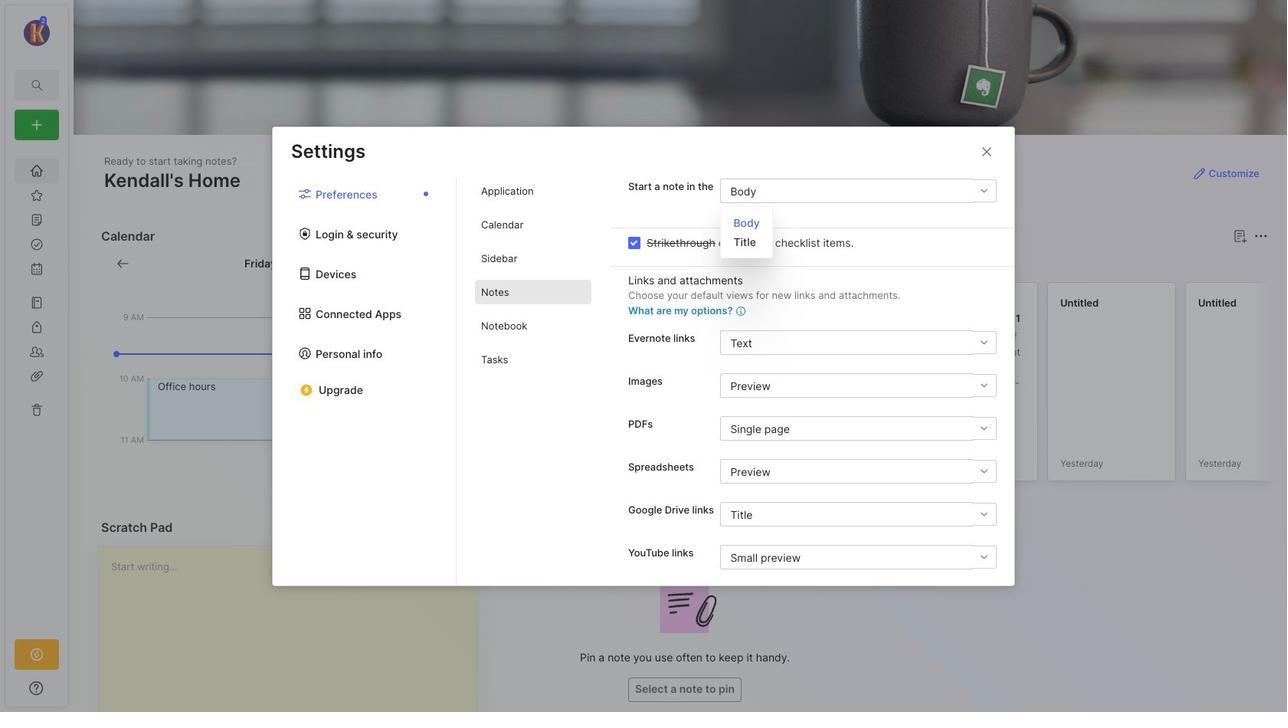 Task type: locate. For each thing, give the bounding box(es) containing it.
tree
[[5, 149, 68, 626]]

tab
[[475, 179, 592, 203], [475, 212, 592, 237], [475, 246, 592, 271], [499, 255, 544, 273], [550, 255, 612, 273], [475, 280, 592, 304], [475, 314, 592, 338], [475, 347, 592, 372]]

close image
[[978, 142, 997, 161]]

edit search image
[[28, 76, 46, 94]]

Choose default view option for Spreadsheets field
[[721, 459, 997, 484]]

Choose default view option for Google Drive links field
[[721, 502, 997, 527]]

tab list
[[273, 179, 457, 585], [457, 179, 610, 585], [499, 255, 1266, 273]]

dropdown list menu
[[722, 213, 772, 251]]

tree inside main element
[[5, 149, 68, 626]]

Start writing… text field
[[111, 547, 476, 712]]

row group
[[496, 282, 1288, 491]]

Choose default view option for Evernote links field
[[721, 330, 997, 355]]

main element
[[0, 0, 74, 712]]

Start a new note in the body or title. field
[[721, 179, 997, 203]]



Task type: vqa. For each thing, say whether or not it's contained in the screenshot.
choose default view option for images field at the right bottom of the page
yes



Task type: describe. For each thing, give the bounding box(es) containing it.
Choose default view option for PDFs field
[[721, 416, 997, 441]]

Select85 checkbox
[[629, 236, 641, 249]]

upgrade image
[[28, 645, 46, 664]]

home image
[[29, 163, 44, 179]]

Choose default view option for Images field
[[721, 373, 997, 398]]

Choose default view option for YouTube links field
[[721, 545, 997, 570]]



